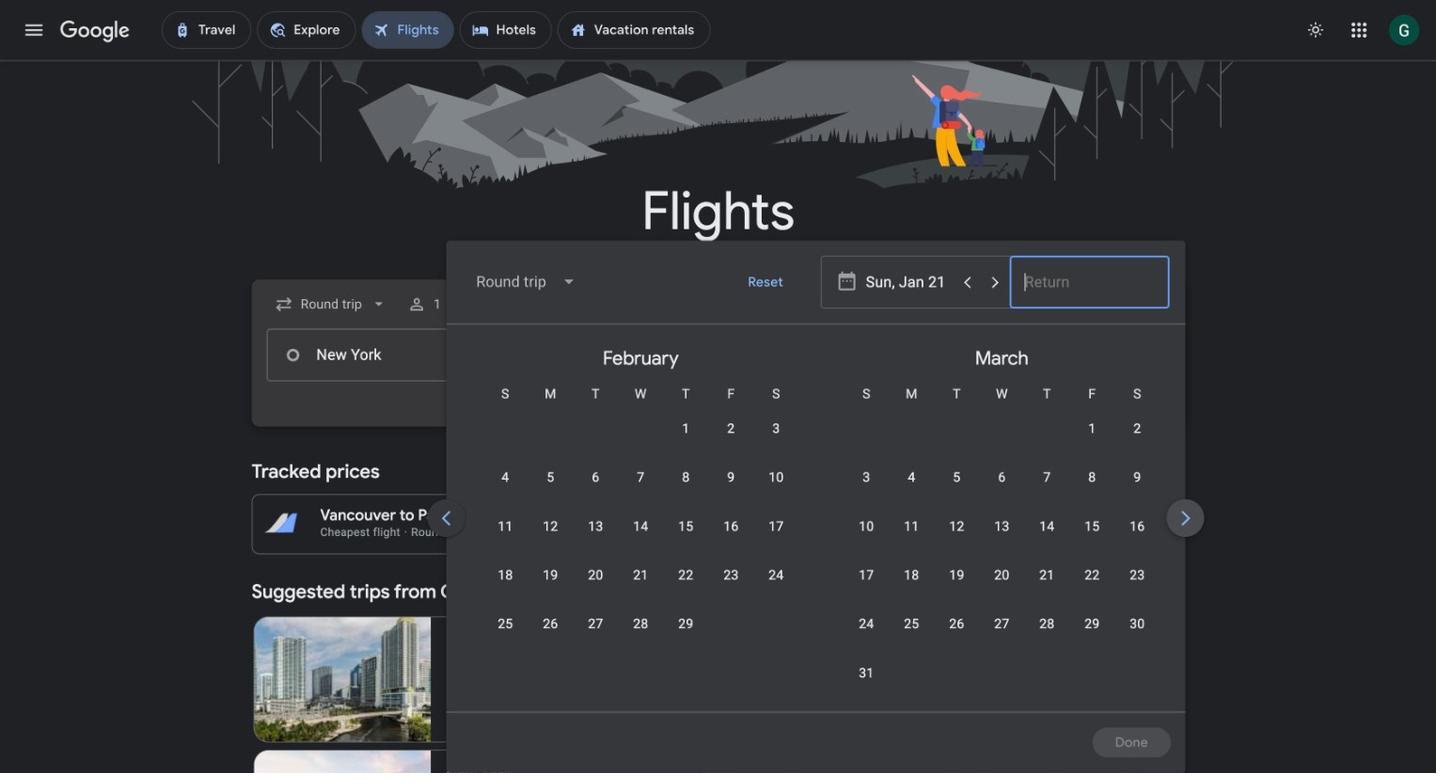 Task type: locate. For each thing, give the bounding box(es) containing it.
mon, mar 18 element
[[899, 566, 914, 585]]

fri, mar 22 element
[[1079, 566, 1094, 585]]

tue, mar 12 element
[[944, 517, 959, 536]]

row up fri, feb 9 element
[[658, 404, 793, 465]]

sun, feb 11 element
[[492, 517, 507, 536]]

thu, feb 29 element
[[673, 615, 688, 634]]

mon, feb 26 element
[[537, 615, 552, 634]]

thu, feb 1 element
[[677, 420, 684, 438]]

fri, feb 23 element
[[718, 566, 733, 585]]

sat, feb 10 element
[[763, 468, 778, 487]]

 image inside tracked prices region
[[404, 526, 408, 539]]

row up the wed, feb 21 element
[[477, 509, 793, 563]]

3 row group from the left
[[1177, 332, 1437, 705]]

wed, feb 28 element
[[628, 615, 643, 634]]

mon, mar 25 element
[[899, 615, 914, 634]]

 image
[[404, 526, 408, 539]]

sat, mar 2 element
[[1128, 420, 1136, 438]]

wed, mar 20 element
[[989, 566, 1004, 585]]

Return text field
[[1025, 257, 1155, 308], [1024, 330, 1154, 381]]

None text field
[[267, 329, 532, 381]]

row group
[[454, 332, 816, 705], [816, 332, 1177, 709], [1177, 332, 1437, 705]]

None field
[[462, 260, 592, 305], [267, 287, 396, 321], [462, 260, 592, 305], [267, 287, 396, 321]]

604 US dollars text field
[[506, 507, 542, 525]]

1 vertical spatial return text field
[[1024, 330, 1154, 381]]

sun, mar 3 element
[[857, 468, 865, 487]]

thu, feb 22 element
[[673, 566, 688, 585]]

thu, feb 8 element
[[676, 468, 684, 487]]

main menu image
[[23, 19, 45, 41]]

tue, mar 5 element
[[947, 468, 955, 487]]

grid
[[454, 332, 1437, 723]]

sat, mar 9 element
[[1128, 468, 1136, 487]]

mon, feb 5 element
[[541, 468, 549, 487]]

sat, mar 30 element
[[1124, 615, 1140, 634]]

explore destinations image
[[1149, 629, 1171, 651]]

0 vertical spatial return text field
[[1025, 257, 1155, 308]]

mon, feb 12 element
[[537, 517, 552, 536]]

grid inside flight search field
[[454, 332, 1437, 723]]

row
[[658, 404, 793, 465], [1064, 404, 1155, 465], [477, 460, 793, 514], [838, 460, 1155, 514], [477, 509, 793, 563], [838, 509, 1155, 563], [477, 558, 793, 611], [838, 558, 1155, 611], [477, 607, 703, 660], [838, 607, 1155, 660]]

Departure text field
[[865, 330, 995, 381]]

sat, mar 16 element
[[1124, 517, 1140, 536]]

wed, mar 13 element
[[989, 517, 1004, 536]]

tue, feb 27 element
[[582, 615, 598, 634]]

row down the wed, mar 20 element
[[838, 607, 1155, 660]]

wed, mar 27 element
[[989, 615, 1004, 634]]

sat, feb 3 element
[[767, 420, 774, 438]]

thu, mar 14 element
[[1034, 517, 1049, 536]]

wed, feb 21 element
[[628, 566, 643, 585]]

sun, mar 24 element
[[853, 615, 869, 634]]

wed, mar 6 element
[[993, 468, 1000, 487]]

Departure text field
[[866, 257, 953, 308]]

sun, mar 10 element
[[853, 517, 869, 536]]

row down tue, feb 20 element
[[477, 607, 703, 660]]

sat, mar 23 element
[[1124, 566, 1140, 585]]

thu, feb 15 element
[[673, 517, 688, 536]]

fri, feb 16 element
[[718, 517, 733, 536]]



Task type: describe. For each thing, give the bounding box(es) containing it.
mon, feb 19 element
[[537, 566, 552, 585]]

sat, feb 24 element
[[763, 566, 778, 585]]

Flight search field
[[237, 241, 1437, 773]]

thu, mar 28 element
[[1034, 615, 1049, 634]]

tue, feb 6 element
[[586, 468, 594, 487]]

fri, mar 15 element
[[1079, 517, 1094, 536]]

sun, mar 31 element
[[853, 664, 869, 683]]

next image
[[1164, 496, 1209, 541]]

suggested trips from charlotte region
[[252, 570, 1185, 773]]

sun, feb 4 element
[[496, 468, 503, 487]]

fri, mar 29 element
[[1079, 615, 1094, 634]]

tracked prices region
[[252, 449, 1185, 555]]

fri, feb 9 element
[[722, 468, 729, 487]]

mon, mar 4 element
[[902, 468, 910, 487]]

fri, mar 8 element
[[1083, 468, 1091, 487]]

fri, mar 1 element
[[1083, 420, 1091, 438]]

mon, mar 11 element
[[899, 517, 914, 536]]

row up wed, mar 27 element
[[838, 558, 1155, 611]]

tue, feb 13 element
[[582, 517, 598, 536]]

tue, mar 26 element
[[944, 615, 959, 634]]

2 row group from the left
[[816, 332, 1177, 709]]

fri, feb 2 element
[[722, 420, 729, 438]]

row up the sat, mar 9 element
[[1064, 404, 1155, 465]]

row up wed, feb 14 "element"
[[477, 460, 793, 514]]

row up wed, feb 28 element
[[477, 558, 793, 611]]

780 US dollars text field
[[1134, 507, 1169, 525]]

sun, feb 25 element
[[492, 615, 507, 634]]

wed, feb 7 element
[[631, 468, 639, 487]]

1 row group from the left
[[454, 332, 816, 705]]

sun, feb 18 element
[[492, 566, 507, 585]]

row up wed, mar 13 element at the bottom right of page
[[838, 460, 1155, 514]]

tue, mar 19 element
[[944, 566, 959, 585]]

spirit image
[[446, 672, 461, 687]]

row up the wed, mar 20 element
[[838, 509, 1155, 563]]

wed, feb 14 element
[[628, 517, 643, 536]]

733 US dollars text field
[[1139, 524, 1169, 539]]

thu, mar 7 element
[[1038, 468, 1045, 487]]

thu, mar 21 element
[[1034, 566, 1049, 585]]

sat, feb 17 element
[[763, 517, 778, 536]]

sun, mar 17 element
[[853, 566, 869, 585]]

tue, feb 20 element
[[582, 566, 598, 585]]

change appearance image
[[1294, 8, 1339, 53]]



Task type: vqa. For each thing, say whether or not it's contained in the screenshot.
Thu, Feb 15 element
yes



